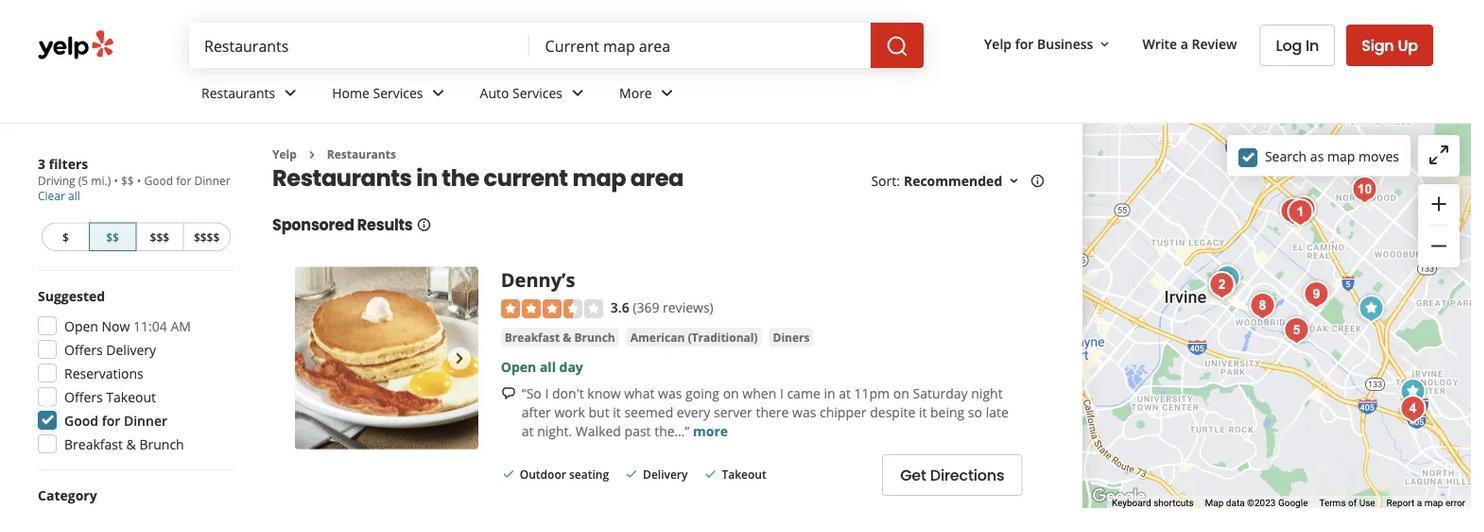 Task type: locate. For each thing, give the bounding box(es) containing it.
report
[[1387, 498, 1415, 509]]

1 vertical spatial was
[[793, 403, 817, 421]]

0 horizontal spatial 24 chevron down v2 image
[[279, 82, 302, 104]]

zoom in image
[[1428, 193, 1451, 216]]

2 24 chevron down v2 image from the left
[[656, 82, 679, 104]]

sign up link
[[1347, 25, 1434, 66]]

0 vertical spatial offers
[[64, 341, 103, 359]]

1 horizontal spatial brunch
[[575, 329, 616, 345]]

previous image
[[303, 347, 325, 370]]

0 horizontal spatial i
[[545, 384, 549, 402]]

1 horizontal spatial 24 chevron down v2 image
[[567, 82, 589, 104]]

0 vertical spatial for
[[1016, 35, 1034, 53]]

©2023
[[1248, 498, 1277, 509]]

1 horizontal spatial good
[[144, 173, 173, 189]]

the cut image
[[1204, 267, 1242, 305]]

services inside home services link
[[373, 84, 423, 102]]

1 horizontal spatial for
[[176, 173, 191, 189]]

all inside 3 filters driving (5 mi.) • $$ • good for dinner clear all
[[68, 188, 80, 204]]

directions
[[931, 465, 1005, 487]]

delivery down the…"
[[643, 467, 688, 483]]

None field
[[204, 35, 515, 56], [545, 35, 856, 56]]

0 horizontal spatial for
[[102, 412, 120, 430]]

$$
[[121, 173, 134, 189], [106, 229, 119, 245]]

offers up reservations
[[64, 341, 103, 359]]

0 vertical spatial delivery
[[106, 341, 156, 359]]

yelp for "yelp" link
[[272, 147, 297, 162]]

none field 'near'
[[545, 35, 856, 56]]

2 • from the left
[[137, 173, 141, 189]]

seemed
[[625, 403, 674, 421]]

map for report
[[1425, 498, 1444, 509]]

24 chevron down v2 image left the auto
[[427, 82, 450, 104]]

breakfast & brunch down 3.6 star rating image
[[505, 329, 616, 345]]

the
[[442, 162, 479, 194]]

none field up home
[[204, 35, 515, 56]]

16 chevron down v2 image
[[1098, 37, 1113, 52]]

3 16 checkmark v2 image from the left
[[703, 467, 718, 482]]

$$$$
[[194, 229, 220, 245]]

zoom out image
[[1428, 235, 1451, 258]]

•
[[114, 173, 118, 189], [137, 173, 141, 189]]

1 horizontal spatial 16 info v2 image
[[1030, 174, 1046, 189]]

1 vertical spatial breakfast
[[64, 436, 123, 454]]

& down good for dinner
[[126, 436, 136, 454]]

denny's image
[[1353, 290, 1391, 328]]

0 horizontal spatial group
[[32, 287, 235, 460]]

it right but
[[613, 403, 621, 421]]

log in
[[1277, 35, 1320, 56]]

24 chevron down v2 image
[[427, 82, 450, 104], [656, 82, 679, 104]]

$$$ button
[[137, 223, 183, 252]]

0 vertical spatial takeout
[[106, 388, 156, 406]]

for
[[1016, 35, 1034, 53], [176, 173, 191, 189], [102, 412, 120, 430]]

$$ left $$$
[[106, 229, 119, 245]]

group
[[1419, 184, 1461, 268], [32, 287, 235, 460]]

yelp
[[985, 35, 1012, 53], [272, 147, 297, 162]]

0 horizontal spatial services
[[373, 84, 423, 102]]

services for home services
[[373, 84, 423, 102]]

2 none field from the left
[[545, 35, 856, 56]]

"so
[[522, 384, 542, 402]]

every
[[677, 403, 711, 421]]

yelp left the business
[[985, 35, 1012, 53]]

services
[[373, 84, 423, 102], [513, 84, 563, 102]]

0 horizontal spatial all
[[68, 188, 80, 204]]

1 horizontal spatial restaurants link
[[327, 147, 396, 162]]

takeout down more on the bottom of the page
[[722, 467, 767, 483]]

1 horizontal spatial in
[[824, 384, 836, 402]]

1 horizontal spatial yelp
[[985, 35, 1012, 53]]

2 horizontal spatial 16 checkmark v2 image
[[703, 467, 718, 482]]

0 vertical spatial dinner
[[194, 173, 230, 189]]

$$ button
[[89, 223, 137, 252]]

1 horizontal spatial a
[[1418, 498, 1423, 509]]

1 horizontal spatial takeout
[[722, 467, 767, 483]]

0 horizontal spatial 16 info v2 image
[[417, 217, 432, 233]]

a
[[1181, 35, 1189, 53], [1418, 498, 1423, 509]]

& up "day"
[[563, 329, 572, 345]]

for left the business
[[1016, 35, 1034, 53]]

0 horizontal spatial delivery
[[106, 341, 156, 359]]

restaurants up sponsored results on the left of page
[[272, 162, 412, 194]]

24 chevron down v2 image left home
[[279, 82, 302, 104]]

3 filters driving (5 mi.) • $$ • good for dinner clear all
[[38, 155, 230, 204]]

was up the seemed
[[658, 384, 682, 402]]

good up $$$
[[144, 173, 173, 189]]

0 vertical spatial group
[[1419, 184, 1461, 268]]

brunch up "day"
[[575, 329, 616, 345]]

results
[[357, 215, 413, 236]]

$$$
[[150, 229, 169, 245]]

was
[[658, 384, 682, 402], [793, 403, 817, 421]]

1 offers from the top
[[64, 341, 103, 359]]

16 checkmark v2 image left outdoor
[[501, 467, 516, 482]]

1 horizontal spatial breakfast
[[505, 329, 560, 345]]

0 vertical spatial restaurants link
[[186, 68, 317, 123]]

1 it from the left
[[613, 403, 621, 421]]

dinner inside 3 filters driving (5 mi.) • $$ • good for dinner clear all
[[194, 173, 230, 189]]

on up despite
[[894, 384, 910, 402]]

services inside auto services link
[[513, 84, 563, 102]]

in up chipper
[[824, 384, 836, 402]]

at up chipper
[[839, 384, 851, 402]]

1 horizontal spatial $$
[[121, 173, 134, 189]]

for down offers takeout
[[102, 412, 120, 430]]

for up $$$$ button
[[176, 173, 191, 189]]

1 24 chevron down v2 image from the left
[[279, 82, 302, 104]]

it left being
[[919, 403, 927, 421]]

sign up
[[1362, 35, 1419, 56]]

sponsored results
[[272, 215, 413, 236]]

0 horizontal spatial a
[[1181, 35, 1189, 53]]

but
[[589, 403, 610, 421]]

breakfast & brunch
[[505, 329, 616, 345], [64, 436, 184, 454]]

map
[[1328, 147, 1356, 165], [573, 162, 626, 194], [1425, 498, 1444, 509]]

1 vertical spatial good
[[64, 412, 98, 430]]

16 checkmark v2 image for outdoor seating
[[501, 467, 516, 482]]

offers down reservations
[[64, 388, 103, 406]]

open up 16 speech v2 icon
[[501, 358, 537, 376]]

0 horizontal spatial open
[[64, 317, 98, 335]]

0 horizontal spatial breakfast
[[64, 436, 123, 454]]

2 on from the left
[[894, 384, 910, 402]]

good inside 3 filters driving (5 mi.) • $$ • good for dinner clear all
[[144, 173, 173, 189]]

restaurants in the current map area
[[272, 162, 684, 194]]

breakfast down good for dinner
[[64, 436, 123, 454]]

16 info v2 image
[[1030, 174, 1046, 189], [417, 217, 432, 233]]

None search field
[[189, 23, 928, 68]]

2 vertical spatial for
[[102, 412, 120, 430]]

yuk dae jang - irvine image
[[1205, 268, 1243, 306]]

0 vertical spatial good
[[144, 173, 173, 189]]

at
[[839, 384, 851, 402], [522, 422, 534, 440]]

0 horizontal spatial •
[[114, 173, 118, 189]]

there
[[756, 403, 789, 421]]

shortcuts
[[1154, 498, 1194, 509]]

get directions link
[[883, 455, 1023, 496]]

16 checkmark v2 image for delivery
[[624, 467, 640, 482]]

1 horizontal spatial was
[[793, 403, 817, 421]]

2 offers from the top
[[64, 388, 103, 406]]

night.
[[537, 422, 573, 440]]

all right clear
[[68, 188, 80, 204]]

all left "day"
[[540, 358, 556, 376]]

0 horizontal spatial it
[[613, 403, 621, 421]]

0 horizontal spatial none field
[[204, 35, 515, 56]]

0 horizontal spatial at
[[522, 422, 534, 440]]

dinner down offers takeout
[[124, 412, 167, 430]]

i
[[545, 384, 549, 402], [780, 384, 784, 402]]

yelp left 16 chevron right v2 image
[[272, 147, 297, 162]]

1 vertical spatial brunch
[[139, 436, 184, 454]]

16 checkmark v2 image down more link
[[703, 467, 718, 482]]

map left area
[[573, 162, 626, 194]]

$$ inside button
[[106, 229, 119, 245]]

was down came
[[793, 403, 817, 421]]

1 horizontal spatial services
[[513, 84, 563, 102]]

24 chevron down v2 image for restaurants
[[279, 82, 302, 104]]

breakfast & brunch down good for dinner
[[64, 436, 184, 454]]

map
[[1206, 498, 1224, 509]]

open
[[64, 317, 98, 335], [501, 358, 537, 376]]

yelp for business button
[[977, 27, 1120, 61]]

a for report
[[1418, 498, 1423, 509]]

1 vertical spatial offers
[[64, 388, 103, 406]]

1 vertical spatial group
[[32, 287, 235, 460]]

0 horizontal spatial brunch
[[139, 436, 184, 454]]

1 horizontal spatial 16 checkmark v2 image
[[624, 467, 640, 482]]

i right "so
[[545, 384, 549, 402]]

map right as
[[1328, 147, 1356, 165]]

2 24 chevron down v2 image from the left
[[567, 82, 589, 104]]

1 services from the left
[[373, 84, 423, 102]]

breakfast up open all day
[[505, 329, 560, 345]]

on up the server
[[723, 384, 739, 402]]

restaurants link
[[186, 68, 317, 123], [327, 147, 396, 162]]

1 vertical spatial breakfast & brunch
[[64, 436, 184, 454]]

mi.)
[[91, 173, 111, 189]]

the…"
[[655, 422, 690, 440]]

restaurants link right 16 chevron right v2 image
[[327, 147, 396, 162]]

restaurants up "yelp" link
[[201, 84, 275, 102]]

get
[[901, 465, 927, 487]]

0 vertical spatial a
[[1181, 35, 1189, 53]]

auto
[[480, 84, 509, 102]]

$$ right mi.)
[[121, 173, 134, 189]]

0 horizontal spatial dinner
[[124, 412, 167, 430]]

16 checkmark v2 image for takeout
[[703, 467, 718, 482]]

1 vertical spatial dinner
[[124, 412, 167, 430]]

1 horizontal spatial all
[[540, 358, 556, 376]]

24 chevron down v2 image inside auto services link
[[567, 82, 589, 104]]

1 horizontal spatial &
[[563, 329, 572, 345]]

keyboard shortcuts button
[[1112, 497, 1194, 510]]

more link
[[605, 68, 694, 123]]

i up there
[[780, 384, 784, 402]]

all
[[68, 188, 80, 204], [540, 358, 556, 376]]

24 chevron down v2 image right more
[[656, 82, 679, 104]]

restaurants right 16 chevron right v2 image
[[327, 147, 396, 162]]

for inside group
[[102, 412, 120, 430]]

Find text field
[[204, 35, 515, 56]]

$$$$ button
[[183, 223, 231, 252]]

late
[[986, 403, 1009, 421]]

24 chevron down v2 image
[[279, 82, 302, 104], [567, 82, 589, 104]]

16 checkmark v2 image right seating
[[624, 467, 640, 482]]

0 horizontal spatial takeout
[[106, 388, 156, 406]]

1 horizontal spatial •
[[137, 173, 141, 189]]

0 horizontal spatial on
[[723, 384, 739, 402]]

good down offers takeout
[[64, 412, 98, 430]]

1 horizontal spatial 24 chevron down v2 image
[[656, 82, 679, 104]]

1 horizontal spatial i
[[780, 384, 784, 402]]

24 chevron down v2 image right "auto services" at the left
[[567, 82, 589, 104]]

now
[[102, 317, 130, 335]]

takeout up good for dinner
[[106, 388, 156, 406]]

good for dinner
[[64, 412, 167, 430]]

0 vertical spatial breakfast & brunch
[[505, 329, 616, 345]]

2 services from the left
[[513, 84, 563, 102]]

error
[[1446, 498, 1466, 509]]

0 vertical spatial open
[[64, 317, 98, 335]]

2 horizontal spatial map
[[1425, 498, 1444, 509]]

dinner up $$$$ button
[[194, 173, 230, 189]]

16 checkmark v2 image
[[501, 467, 516, 482], [624, 467, 640, 482], [703, 467, 718, 482]]

2 horizontal spatial for
[[1016, 35, 1034, 53]]

yelp link
[[272, 147, 297, 162]]

restaurants for restaurants in the current map area
[[272, 162, 412, 194]]

restaurants
[[201, 84, 275, 102], [327, 147, 396, 162], [272, 162, 412, 194]]

at down after
[[522, 422, 534, 440]]

1 horizontal spatial map
[[1328, 147, 1356, 165]]

yelp inside button
[[985, 35, 1012, 53]]

1 vertical spatial in
[[824, 384, 836, 402]]

$$ inside 3 filters driving (5 mi.) • $$ • good for dinner clear all
[[121, 173, 134, 189]]

map left error
[[1425, 498, 1444, 509]]

0 vertical spatial $$
[[121, 173, 134, 189]]

0 horizontal spatial yelp
[[272, 147, 297, 162]]

dinner
[[194, 173, 230, 189], [124, 412, 167, 430]]

a for write
[[1181, 35, 1189, 53]]

services right the auto
[[513, 84, 563, 102]]

1 horizontal spatial delivery
[[643, 467, 688, 483]]

none field up more link
[[545, 35, 856, 56]]

services right home
[[373, 84, 423, 102]]

search as map moves
[[1266, 147, 1400, 165]]

so
[[969, 403, 983, 421]]

open inside group
[[64, 317, 98, 335]]

0 vertical spatial breakfast
[[505, 329, 560, 345]]

breakfast & brunch inside group
[[64, 436, 184, 454]]

brunch down good for dinner
[[139, 436, 184, 454]]

in left the the
[[416, 162, 438, 194]]

none field find
[[204, 35, 515, 56]]

report a map error link
[[1387, 498, 1466, 509]]

1 none field from the left
[[204, 35, 515, 56]]

denny's image
[[295, 267, 478, 450]]

1 horizontal spatial it
[[919, 403, 927, 421]]

0 vertical spatial all
[[68, 188, 80, 204]]

0 horizontal spatial was
[[658, 384, 682, 402]]

24 chevron down v2 image inside home services link
[[427, 82, 450, 104]]

1 vertical spatial $$
[[106, 229, 119, 245]]

terms
[[1320, 498, 1347, 509]]

1 16 checkmark v2 image from the left
[[501, 467, 516, 482]]

takeout
[[106, 388, 156, 406], [722, 467, 767, 483]]

for inside yelp for business button
[[1016, 35, 1034, 53]]

súp noodle bar by kei concepts image
[[1282, 194, 1320, 232]]

0 vertical spatial &
[[563, 329, 572, 345]]

auto services
[[480, 84, 563, 102]]

denny's link
[[501, 267, 575, 293]]

24 chevron down v2 image for home services
[[427, 82, 450, 104]]

map data ©2023 google
[[1206, 498, 1309, 509]]

a right write
[[1181, 35, 1189, 53]]

sort:
[[872, 172, 900, 190]]

0 vertical spatial brunch
[[575, 329, 616, 345]]

chipotle mexican grill image
[[1210, 260, 1247, 298]]

0 horizontal spatial $$
[[106, 229, 119, 245]]

restaurants link up "yelp" link
[[186, 68, 317, 123]]

diners button
[[770, 328, 814, 347]]

1 vertical spatial at
[[522, 422, 534, 440]]

1 vertical spatial for
[[176, 173, 191, 189]]

1 horizontal spatial on
[[894, 384, 910, 402]]

1 vertical spatial a
[[1418, 498, 1423, 509]]

2 16 checkmark v2 image from the left
[[624, 467, 640, 482]]

1 horizontal spatial breakfast & brunch
[[505, 329, 616, 345]]

delivery down open now 11:04 am
[[106, 341, 156, 359]]

1 horizontal spatial open
[[501, 358, 537, 376]]

offers for offers delivery
[[64, 341, 103, 359]]

being
[[931, 403, 965, 421]]

driving
[[38, 173, 75, 189]]

1 vertical spatial open
[[501, 358, 537, 376]]

1 horizontal spatial dinner
[[194, 173, 230, 189]]

0 horizontal spatial in
[[416, 162, 438, 194]]

it
[[613, 403, 621, 421], [919, 403, 927, 421]]

24 chevron down v2 image inside more link
[[656, 82, 679, 104]]

1 24 chevron down v2 image from the left
[[427, 82, 450, 104]]

for for dinner
[[102, 412, 120, 430]]

a right report
[[1418, 498, 1423, 509]]

came
[[787, 384, 821, 402]]

open down suggested
[[64, 317, 98, 335]]

breakfast inside button
[[505, 329, 560, 345]]

0 horizontal spatial &
[[126, 436, 136, 454]]

1 horizontal spatial none field
[[545, 35, 856, 56]]

0 horizontal spatial breakfast & brunch
[[64, 436, 184, 454]]

1 vertical spatial yelp
[[272, 147, 297, 162]]



Task type: vqa. For each thing, say whether or not it's contained in the screenshot.
couldn't
no



Task type: describe. For each thing, give the bounding box(es) containing it.
in
[[1306, 35, 1320, 56]]

sign
[[1362, 35, 1395, 56]]

seating
[[569, 467, 609, 483]]

16 speech v2 image
[[501, 387, 516, 402]]

0 horizontal spatial map
[[573, 162, 626, 194]]

map for search
[[1328, 147, 1356, 165]]

1 vertical spatial all
[[540, 358, 556, 376]]

search image
[[886, 35, 909, 58]]

sponsored
[[272, 215, 354, 236]]

dinner inside group
[[124, 412, 167, 430]]

clear all link
[[38, 188, 80, 204]]

1 vertical spatial takeout
[[722, 467, 767, 483]]

slideshow element
[[295, 267, 478, 450]]

the stand - american classics redefined image
[[1279, 312, 1316, 350]]

don't
[[552, 384, 584, 402]]

denny's
[[501, 267, 575, 293]]

maji curry image
[[1275, 193, 1313, 231]]

more link
[[693, 422, 729, 440]]

expand map image
[[1428, 144, 1451, 166]]

16 chevron right v2 image
[[304, 147, 320, 163]]

google
[[1279, 498, 1309, 509]]

current
[[484, 162, 568, 194]]

search
[[1266, 147, 1308, 165]]

night
[[972, 384, 1003, 402]]

dave & buster's irvine image
[[1395, 374, 1433, 411]]

american (traditional) button
[[627, 328, 762, 347]]

breakfast & brunch inside button
[[505, 329, 616, 345]]

area
[[631, 162, 684, 194]]

brunch inside group
[[139, 436, 184, 454]]

filters
[[49, 155, 88, 173]]

outdoor
[[520, 467, 567, 483]]

delivery inside group
[[106, 341, 156, 359]]

business
[[1038, 35, 1094, 53]]

despite
[[870, 403, 916, 421]]

0 vertical spatial at
[[839, 384, 851, 402]]

chipper
[[820, 403, 867, 421]]

as
[[1311, 147, 1325, 165]]

get directions
[[901, 465, 1005, 487]]

business categories element
[[186, 68, 1434, 123]]

1 vertical spatial restaurants link
[[327, 147, 396, 162]]

work
[[555, 403, 585, 421]]

use
[[1360, 498, 1376, 509]]

sessions west coast deli image
[[1245, 288, 1282, 325]]

data
[[1227, 498, 1245, 509]]

for inside 3 filters driving (5 mi.) • $$ • good for dinner clear all
[[176, 173, 191, 189]]

keyboard
[[1112, 498, 1152, 509]]

restaurants for bottommost the restaurants link
[[327, 147, 396, 162]]

report a map error
[[1387, 498, 1466, 509]]

review
[[1192, 35, 1238, 53]]

log
[[1277, 35, 1303, 56]]

yelp for business
[[985, 35, 1094, 53]]

terms of use link
[[1320, 498, 1376, 509]]

1 horizontal spatial group
[[1419, 184, 1461, 268]]

11:04
[[133, 317, 167, 335]]

0 horizontal spatial good
[[64, 412, 98, 430]]

3.6 star rating image
[[501, 300, 603, 319]]

3.6 (369 reviews)
[[611, 298, 714, 316]]

reviews)
[[663, 298, 714, 316]]

2 it from the left
[[919, 403, 927, 421]]

server
[[714, 403, 753, 421]]

for for business
[[1016, 35, 1034, 53]]

group containing suggested
[[32, 287, 235, 460]]

day
[[560, 358, 583, 376]]

24 chevron down v2 image for more
[[656, 82, 679, 104]]

$ button
[[42, 223, 89, 252]]

american (traditional)
[[631, 329, 758, 345]]

0 vertical spatial in
[[416, 162, 438, 194]]

of
[[1349, 498, 1358, 509]]

open for open all day
[[501, 358, 537, 376]]

am
[[171, 317, 191, 335]]

takeout inside group
[[106, 388, 156, 406]]

home
[[332, 84, 370, 102]]

1 vertical spatial 16 info v2 image
[[417, 217, 432, 233]]

suggested
[[38, 287, 105, 305]]

restaurants inside business categories element
[[201, 84, 275, 102]]

when
[[743, 384, 777, 402]]

home services link
[[317, 68, 465, 123]]

after
[[522, 403, 551, 421]]

walked
[[576, 422, 621, 440]]

offers delivery
[[64, 341, 156, 359]]

write a review
[[1143, 35, 1238, 53]]

1 i from the left
[[545, 384, 549, 402]]

(369
[[633, 298, 660, 316]]

1 vertical spatial delivery
[[643, 467, 688, 483]]

in inside "so i don't know what was going on when i came in at 11pm on saturday night after work but it seemed every server there was chipper despite it being so late at night. walked past the…"
[[824, 384, 836, 402]]

diners link
[[770, 328, 814, 347]]

open all day
[[501, 358, 583, 376]]

1 on from the left
[[723, 384, 739, 402]]

1 • from the left
[[114, 173, 118, 189]]

noodology image
[[1298, 276, 1336, 314]]

24 chevron down v2 image for auto services
[[567, 82, 589, 104]]

services for auto services
[[513, 84, 563, 102]]

hako image
[[1347, 171, 1385, 209]]

clear
[[38, 188, 65, 204]]

& inside group
[[126, 436, 136, 454]]

write
[[1143, 35, 1178, 53]]

american
[[631, 329, 685, 345]]

diners
[[773, 329, 810, 345]]

$
[[62, 229, 69, 245]]

"so i don't know what was going on when i came in at 11pm on saturday night after work but it seemed every server there was chipper despite it being so late at night. walked past the…"
[[522, 384, 1009, 440]]

3.6
[[611, 298, 630, 316]]

what
[[625, 384, 655, 402]]

0 vertical spatial was
[[658, 384, 682, 402]]

moves
[[1359, 147, 1400, 165]]

google image
[[1088, 485, 1151, 510]]

burnt crumbs image
[[1395, 391, 1433, 429]]

(traditional)
[[688, 329, 758, 345]]

0 horizontal spatial restaurants link
[[186, 68, 317, 123]]

Near text field
[[545, 35, 856, 56]]

0 vertical spatial 16 info v2 image
[[1030, 174, 1046, 189]]

know
[[588, 384, 621, 402]]

category
[[38, 487, 97, 505]]

keyboard shortcuts
[[1112, 498, 1194, 509]]

going
[[686, 384, 720, 402]]

chan chan food house image
[[1285, 191, 1323, 229]]

next image
[[448, 347, 471, 370]]

11pm
[[855, 384, 890, 402]]

more
[[620, 84, 652, 102]]

write a review link
[[1136, 27, 1245, 61]]

offers for offers takeout
[[64, 388, 103, 406]]

brunch inside button
[[575, 329, 616, 345]]

2 i from the left
[[780, 384, 784, 402]]

map region
[[848, 0, 1472, 510]]

outdoor seating
[[520, 467, 609, 483]]

& inside button
[[563, 329, 572, 345]]

open for open now 11:04 am
[[64, 317, 98, 335]]

breakfast inside group
[[64, 436, 123, 454]]

yelp for yelp for business
[[985, 35, 1012, 53]]

breakfast & brunch button
[[501, 328, 619, 347]]

home services
[[332, 84, 423, 102]]



